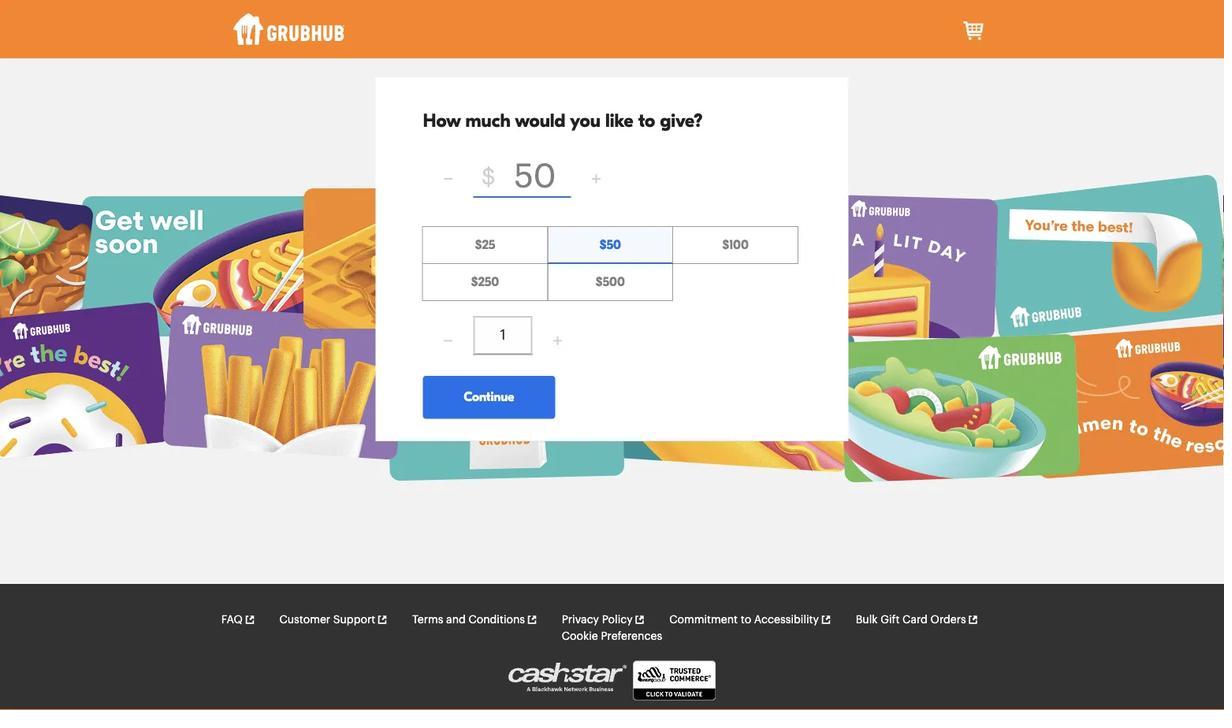 Task type: locate. For each thing, give the bounding box(es) containing it.
choose an amount option group
[[422, 226, 802, 301]]

$500 radio
[[547, 263, 674, 301]]

to right like
[[639, 110, 655, 132]]

continue
[[464, 390, 514, 404]]

$
[[482, 166, 496, 188]]

faq
[[221, 615, 243, 626]]

to left accessibility
[[741, 615, 752, 626]]

to
[[639, 110, 655, 132], [741, 615, 752, 626]]

faq link
[[221, 612, 255, 629]]

1 horizontal spatial to
[[741, 615, 752, 626]]

None telephone field
[[473, 316, 533, 355]]

1 vertical spatial to
[[741, 615, 752, 626]]

customer support
[[280, 615, 375, 626]]

continue button
[[423, 376, 555, 419]]

privacy policy link
[[562, 612, 645, 629]]

would
[[515, 110, 566, 132]]

how much would you like to give?
[[423, 110, 703, 132]]

decrement quantity image
[[442, 335, 454, 347]]

increment amount image
[[591, 173, 603, 185]]

commitment
[[670, 615, 738, 626]]

terms and conditions link
[[412, 612, 538, 629]]

privacy
[[562, 615, 599, 626]]

0 vertical spatial to
[[639, 110, 655, 132]]

$50 radio
[[547, 226, 674, 264]]

orders
[[931, 615, 966, 626]]

$25 radio
[[422, 226, 548, 264]]

bulk
[[856, 615, 878, 626]]

this site is protected by trustwave's trusted commerce program image
[[633, 661, 716, 701]]

cashstar, a blackhawk network business link
[[509, 663, 633, 702]]

commitment to accessibility
[[670, 615, 819, 626]]

policy
[[602, 615, 633, 626]]

customer
[[280, 615, 330, 626]]

like
[[606, 110, 634, 132]]

customer support link
[[280, 612, 388, 629]]

$250 radio
[[422, 263, 548, 301]]

bulk gift card orders link
[[856, 612, 979, 629]]

$25
[[475, 238, 495, 252]]

$250
[[471, 275, 499, 289]]



Task type: describe. For each thing, give the bounding box(es) containing it.
card
[[903, 615, 928, 626]]

give?
[[660, 110, 703, 132]]

go to cart page image
[[962, 18, 987, 44]]

preferences
[[601, 631, 662, 642]]

$100
[[722, 238, 749, 252]]

terms
[[412, 615, 443, 626]]

accessibility
[[754, 615, 819, 626]]

decrement amount image
[[442, 173, 454, 185]]

commitment to accessibility link
[[670, 612, 832, 629]]

$500
[[596, 275, 625, 289]]

$50
[[600, 238, 621, 252]]

gift
[[881, 615, 900, 626]]

much
[[466, 110, 511, 132]]

terms and conditions
[[412, 615, 525, 626]]

0 horizontal spatial to
[[639, 110, 655, 132]]

$50 telephone field
[[501, 159, 569, 196]]

you
[[570, 110, 601, 132]]

conditions
[[469, 615, 525, 626]]

cookie preferences link
[[562, 629, 662, 645]]

to inside the commitment to accessibility link
[[741, 615, 752, 626]]

bulk gift card orders
[[856, 615, 966, 626]]

grubhub image
[[233, 13, 345, 45]]

cookie preferences
[[562, 631, 662, 642]]

and
[[446, 615, 466, 626]]

cashstar, a blackhawk network business image
[[509, 663, 627, 692]]

privacy policy
[[562, 615, 633, 626]]

$100 radio
[[673, 226, 799, 264]]

cookie
[[562, 631, 598, 642]]

how
[[423, 110, 461, 132]]

support
[[333, 615, 375, 626]]

increment quantity image
[[552, 335, 564, 347]]



Task type: vqa. For each thing, say whether or not it's contained in the screenshot.
1st are from the right
no



